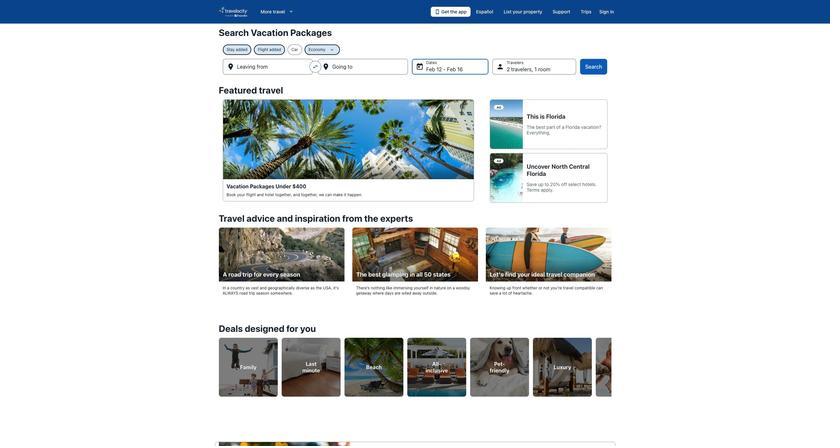 Task type: locate. For each thing, give the bounding box(es) containing it.
next image
[[608, 362, 616, 369]]

main content
[[0, 24, 830, 446]]

download the app button image
[[435, 9, 440, 14]]

travel advice and inspiration from the experts region
[[215, 209, 616, 308]]

swap origin and destination values image
[[312, 64, 318, 70]]



Task type: describe. For each thing, give the bounding box(es) containing it.
previous image
[[215, 362, 223, 369]]

travelocity logo image
[[219, 7, 248, 17]]

featured travel region
[[215, 81, 616, 209]]



Task type: vqa. For each thing, say whether or not it's contained in the screenshot.
Previous icon
yes



